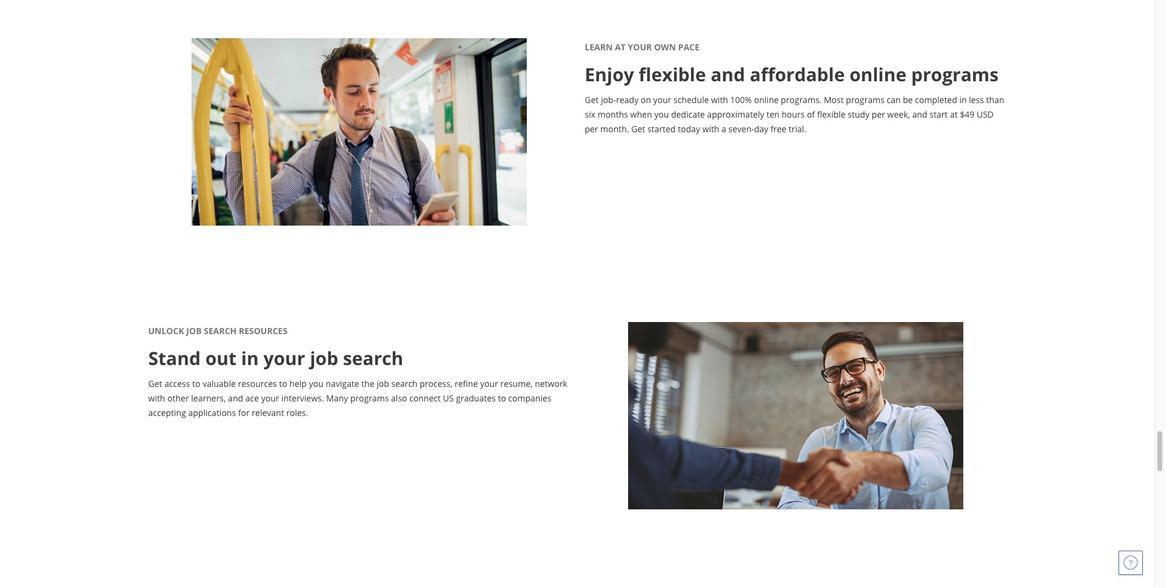 Task type: vqa. For each thing, say whether or not it's contained in the screenshot.
the leftmost ASKED
no



Task type: locate. For each thing, give the bounding box(es) containing it.
a
[[722, 123, 726, 135]]

1 vertical spatial job
[[377, 378, 389, 389]]

resources
[[238, 378, 277, 389]]

flexible down own
[[639, 62, 706, 87]]

the
[[361, 378, 374, 389]]

on
[[641, 94, 651, 106]]

0 horizontal spatial programs
[[350, 392, 389, 404]]

unlock job search resources
[[148, 325, 288, 337]]

1 horizontal spatial online
[[850, 62, 907, 87]]

programs
[[911, 62, 999, 87], [846, 94, 885, 106], [350, 392, 389, 404]]

ace
[[245, 392, 259, 404]]

search
[[204, 325, 237, 337]]

with left "100%"
[[711, 94, 728, 106]]

schedule
[[674, 94, 709, 106]]

1 vertical spatial per
[[585, 123, 598, 135]]

0 vertical spatial programs
[[911, 62, 999, 87]]

search up the at the bottom of the page
[[343, 346, 403, 371]]

to down "resume,"
[[498, 392, 506, 404]]

0 horizontal spatial get
[[148, 378, 162, 389]]

get down when
[[631, 123, 645, 135]]

help center image
[[1124, 555, 1138, 570]]

when
[[630, 109, 652, 120]]

2 vertical spatial get
[[148, 378, 162, 389]]

get inside get access to valuable resources to help you navigate the job search process, refine your resume, network with other learners, and ace your interviews. many programs also connect us graduates to companies accepting applications for relevant roles.
[[148, 378, 162, 389]]

1 horizontal spatial per
[[872, 109, 885, 120]]

graduates
[[456, 392, 496, 404]]

1 horizontal spatial programs
[[846, 94, 885, 106]]

1 vertical spatial in
[[241, 346, 259, 371]]

to up learners,
[[192, 378, 200, 389]]

job up navigate
[[310, 346, 338, 371]]

you inside get job-ready on your schedule with 100% online programs. most programs can be completed in less than six months when you dedicate approximately ten hours of flexible study per week, and start at $49 usd per month. get started today with a seven-day free trial.
[[654, 109, 669, 120]]

get job-ready on your schedule with 100% online programs. most programs can be completed in less than six months when you dedicate approximately ten hours of flexible study per week, and start at $49 usd per month. get started today with a seven-day free trial.
[[585, 94, 1005, 135]]

approximately
[[707, 109, 764, 120]]

1 vertical spatial you
[[309, 378, 324, 389]]

to
[[192, 378, 200, 389], [279, 378, 287, 389], [498, 392, 506, 404]]

0 vertical spatial you
[[654, 109, 669, 120]]

1 vertical spatial flexible
[[817, 109, 846, 120]]

your up graduates
[[480, 378, 498, 389]]

and left ace
[[228, 392, 243, 404]]

online
[[850, 62, 907, 87], [754, 94, 779, 106]]

in
[[960, 94, 967, 106], [241, 346, 259, 371]]

get left "access"
[[148, 378, 162, 389]]

online up can
[[850, 62, 907, 87]]

your
[[653, 94, 672, 106], [263, 346, 305, 371], [480, 378, 498, 389], [261, 392, 279, 404]]

search up also
[[391, 378, 418, 389]]

100%
[[730, 94, 752, 106]]

1 horizontal spatial you
[[654, 109, 669, 120]]

online up ten
[[754, 94, 779, 106]]

0 vertical spatial job
[[310, 346, 338, 371]]

and up "100%"
[[711, 62, 745, 87]]

0 horizontal spatial flexible
[[639, 62, 706, 87]]

0 horizontal spatial job
[[310, 346, 338, 371]]

get for enjoy flexible and affordable online programs
[[585, 94, 599, 106]]

0 vertical spatial in
[[960, 94, 967, 106]]

per
[[872, 109, 885, 120], [585, 123, 598, 135]]

with left a
[[703, 123, 719, 135]]

0 horizontal spatial you
[[309, 378, 324, 389]]

and down "be" on the right top
[[912, 109, 928, 120]]

process,
[[420, 378, 453, 389]]

flexible down most
[[817, 109, 846, 120]]

job-
[[601, 94, 616, 106]]

you
[[654, 109, 669, 120], [309, 378, 324, 389]]

0 horizontal spatial online
[[754, 94, 779, 106]]

other
[[167, 392, 189, 404]]

to left help
[[279, 378, 287, 389]]

your
[[628, 41, 652, 53]]

with
[[711, 94, 728, 106], [703, 123, 719, 135], [148, 392, 165, 404]]

in up resources on the bottom of page
[[241, 346, 259, 371]]

1 horizontal spatial flexible
[[817, 109, 846, 120]]

start
[[930, 109, 948, 120]]

started
[[648, 123, 676, 135]]

0 horizontal spatial and
[[228, 392, 243, 404]]

at
[[615, 41, 626, 53]]

per down six
[[585, 123, 598, 135]]

in inside get job-ready on your schedule with 100% online programs. most programs can be completed in less than six months when you dedicate approximately ten hours of flexible study per week, and start at $49 usd per month. get started today with a seven-day free trial.
[[960, 94, 967, 106]]

get for stand out in your job search
[[148, 378, 162, 389]]

2 horizontal spatial and
[[912, 109, 928, 120]]

get up six
[[585, 94, 599, 106]]

interviews.
[[281, 392, 324, 404]]

per right study
[[872, 109, 885, 120]]

in left less
[[960, 94, 967, 106]]

1 horizontal spatial and
[[711, 62, 745, 87]]

for
[[238, 407, 250, 418]]

1 vertical spatial online
[[754, 94, 779, 106]]

0 horizontal spatial in
[[241, 346, 259, 371]]

resources
[[239, 325, 288, 337]]

search
[[343, 346, 403, 371], [391, 378, 418, 389]]

your right on
[[653, 94, 672, 106]]

can
[[887, 94, 901, 106]]

you right help
[[309, 378, 324, 389]]

your up relevant
[[261, 392, 279, 404]]

network
[[535, 378, 568, 389]]

resume,
[[501, 378, 533, 389]]

2 vertical spatial with
[[148, 392, 165, 404]]

1 vertical spatial programs
[[846, 94, 885, 106]]

most
[[824, 94, 844, 106]]

job
[[186, 325, 202, 337]]

2 vertical spatial programs
[[350, 392, 389, 404]]

programs down the at the bottom of the page
[[350, 392, 389, 404]]

job inside get access to valuable resources to help you navigate the job search process, refine your resume, network with other learners, and ace your interviews. many programs also connect us graduates to companies accepting applications for relevant roles.
[[377, 378, 389, 389]]

job
[[310, 346, 338, 371], [377, 378, 389, 389]]

1 vertical spatial search
[[391, 378, 418, 389]]

0 horizontal spatial to
[[192, 378, 200, 389]]

flexible
[[639, 62, 706, 87], [817, 109, 846, 120]]

usd
[[977, 109, 994, 120]]

1 vertical spatial and
[[912, 109, 928, 120]]

with up accepting on the left bottom of page
[[148, 392, 165, 404]]

you up started on the right top of the page
[[654, 109, 669, 120]]

2 vertical spatial and
[[228, 392, 243, 404]]

of
[[807, 109, 815, 120]]

job right the at the bottom of the page
[[377, 378, 389, 389]]

0 vertical spatial get
[[585, 94, 599, 106]]

navigate
[[326, 378, 359, 389]]

0 vertical spatial search
[[343, 346, 403, 371]]

1 horizontal spatial job
[[377, 378, 389, 389]]

access
[[164, 378, 190, 389]]

and
[[711, 62, 745, 87], [912, 109, 928, 120], [228, 392, 243, 404]]

2 horizontal spatial get
[[631, 123, 645, 135]]

month.
[[601, 123, 629, 135]]

refine
[[455, 378, 478, 389]]

1 horizontal spatial get
[[585, 94, 599, 106]]

stand out in your job search
[[148, 346, 403, 371]]

1 horizontal spatial in
[[960, 94, 967, 106]]

programs up completed in the top right of the page
[[911, 62, 999, 87]]

accepting
[[148, 407, 186, 418]]

learn
[[585, 41, 613, 53]]

valuable
[[203, 378, 236, 389]]

get
[[585, 94, 599, 106], [631, 123, 645, 135], [148, 378, 162, 389]]

at
[[950, 109, 958, 120]]

programs up study
[[846, 94, 885, 106]]

get access to valuable resources to help you navigate the job search process, refine your resume, network with other learners, and ace your interviews. many programs also connect us graduates to companies accepting applications for relevant roles.
[[148, 378, 568, 418]]



Task type: describe. For each thing, give the bounding box(es) containing it.
your up help
[[263, 346, 305, 371]]

0 vertical spatial with
[[711, 94, 728, 106]]

online inside get job-ready on your schedule with 100% online programs. most programs can be completed in less than six months when you dedicate approximately ten hours of flexible study per week, and start at $49 usd per month. get started today with a seven-day free trial.
[[754, 94, 779, 106]]

ten
[[767, 109, 780, 120]]

less
[[969, 94, 984, 106]]

flexible inside get job-ready on your schedule with 100% online programs. most programs can be completed in less than six months when you dedicate approximately ten hours of flexible study per week, and start at $49 usd per month. get started today with a seven-day free trial.
[[817, 109, 846, 120]]

2 horizontal spatial to
[[498, 392, 506, 404]]

completed
[[915, 94, 957, 106]]

programs inside get job-ready on your schedule with 100% online programs. most programs can be completed in less than six months when you dedicate approximately ten hours of flexible study per week, and start at $49 usd per month. get started today with a seven-day free trial.
[[846, 94, 885, 106]]

roles.
[[286, 407, 308, 418]]

today
[[678, 123, 700, 135]]

0 vertical spatial online
[[850, 62, 907, 87]]

$49
[[960, 109, 975, 120]]

many
[[326, 392, 348, 404]]

us
[[443, 392, 454, 404]]

seven-
[[729, 123, 754, 135]]

six
[[585, 109, 596, 120]]

relevant
[[252, 407, 284, 418]]

your inside get job-ready on your schedule with 100% online programs. most programs can be completed in less than six months when you dedicate approximately ten hours of flexible study per week, and start at $49 usd per month. get started today with a seven-day free trial.
[[653, 94, 672, 106]]

connect
[[409, 392, 441, 404]]

out
[[205, 346, 236, 371]]

also
[[391, 392, 407, 404]]

companies
[[508, 392, 552, 404]]

free
[[771, 123, 787, 135]]

help
[[289, 378, 307, 389]]

stand
[[148, 346, 201, 371]]

enjoy flexible and affordable online programs
[[585, 62, 999, 87]]

unlock
[[148, 325, 184, 337]]

learners,
[[191, 392, 226, 404]]

week,
[[888, 109, 910, 120]]

day
[[754, 123, 769, 135]]

dedicate
[[671, 109, 705, 120]]

1 horizontal spatial to
[[279, 378, 287, 389]]

you inside get access to valuable resources to help you navigate the job search process, refine your resume, network with other learners, and ace your interviews. many programs also connect us graduates to companies accepting applications for relevant roles.
[[309, 378, 324, 389]]

be
[[903, 94, 913, 106]]

own
[[654, 41, 676, 53]]

and inside get job-ready on your schedule with 100% online programs. most programs can be completed in less than six months when you dedicate approximately ten hours of flexible study per week, and start at $49 usd per month. get started today with a seven-day free trial.
[[912, 109, 928, 120]]

study
[[848, 109, 870, 120]]

0 horizontal spatial per
[[585, 123, 598, 135]]

and inside get access to valuable resources to help you navigate the job search process, refine your resume, network with other learners, and ace your interviews. many programs also connect us graduates to companies accepting applications for relevant roles.
[[228, 392, 243, 404]]

0 vertical spatial and
[[711, 62, 745, 87]]

pace
[[678, 41, 700, 53]]

than
[[986, 94, 1005, 106]]

programs inside get access to valuable resources to help you navigate the job search process, refine your resume, network with other learners, and ace your interviews. many programs also connect us graduates to companies accepting applications for relevant roles.
[[350, 392, 389, 404]]

affordable
[[750, 62, 845, 87]]

ready
[[616, 94, 639, 106]]

search inside get access to valuable resources to help you navigate the job search process, refine your resume, network with other learners, and ace your interviews. many programs also connect us graduates to companies accepting applications for relevant roles.
[[391, 378, 418, 389]]

trial.
[[789, 123, 807, 135]]

months
[[598, 109, 628, 120]]

0 vertical spatial per
[[872, 109, 885, 120]]

enjoy
[[585, 62, 634, 87]]

0 vertical spatial flexible
[[639, 62, 706, 87]]

programs.
[[781, 94, 822, 106]]

applications
[[188, 407, 236, 418]]

hours
[[782, 109, 805, 120]]

learn at your own pace
[[585, 41, 700, 53]]

2 horizontal spatial programs
[[911, 62, 999, 87]]

1 vertical spatial get
[[631, 123, 645, 135]]

with inside get access to valuable resources to help you navigate the job search process, refine your resume, network with other learners, and ace your interviews. many programs also connect us graduates to companies accepting applications for relevant roles.
[[148, 392, 165, 404]]

1 vertical spatial with
[[703, 123, 719, 135]]



